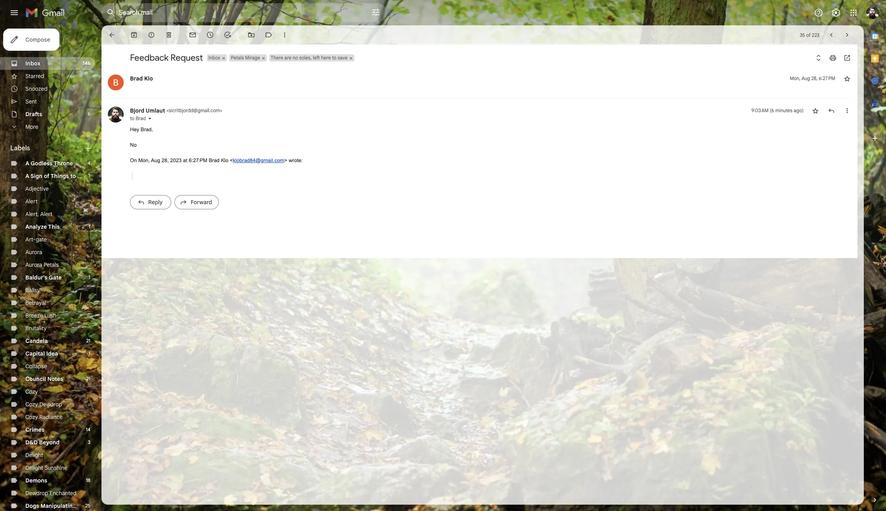Task type: describe. For each thing, give the bounding box(es) containing it.
hey brad,
[[130, 126, 153, 132]]

breeze
[[25, 312, 43, 319]]

6:27 pm inside cell
[[819, 75, 835, 81]]

reply
[[148, 198, 163, 206]]

are
[[284, 55, 291, 61]]

9:03 am (6 minutes ago)
[[751, 107, 804, 113]]

brutality link
[[25, 325, 47, 332]]

time
[[77, 502, 90, 509]]

0 vertical spatial alert
[[25, 198, 38, 205]]

brutality
[[25, 325, 47, 332]]

archive image
[[130, 31, 138, 39]]

35 of 223
[[800, 32, 819, 38]]

1 for analyze this
[[89, 224, 90, 230]]

brad,
[[141, 126, 153, 132]]

delete image
[[165, 31, 173, 39]]

3
[[88, 439, 90, 445]]

delight link
[[25, 452, 43, 459]]

cozy dewdrop link
[[25, 401, 62, 408]]

to inside labels navigation
[[70, 172, 76, 180]]

snoozed link
[[25, 85, 47, 92]]

ballsy link
[[25, 287, 40, 294]]

d&d beyond
[[25, 439, 60, 446]]

labels
[[10, 144, 30, 152]]

1 vertical spatial klo
[[221, 157, 228, 163]]

alert, alert
[[25, 211, 52, 218]]

save
[[338, 55, 348, 61]]

left
[[313, 55, 320, 61]]

support image
[[814, 8, 823, 17]]

snooze image
[[206, 31, 214, 39]]

14
[[86, 427, 90, 433]]

bjord
[[130, 107, 144, 114]]

petals inside button
[[231, 55, 244, 61]]

main menu image
[[10, 8, 19, 17]]

sicritbjordd@gmail.com
[[169, 107, 220, 113]]

throne
[[54, 160, 73, 167]]

idea
[[46, 350, 58, 357]]

gmail image
[[25, 5, 69, 21]]

there are no soles, left here to save button
[[269, 54, 348, 61]]

reply link
[[130, 195, 171, 209]]

analyze
[[25, 223, 47, 230]]

more image
[[281, 31, 289, 39]]

art-gate
[[25, 236, 47, 243]]

delight sunshine
[[25, 464, 67, 471]]

brad klo
[[130, 75, 153, 82]]

1 vertical spatial aug
[[151, 157, 160, 163]]

starred
[[25, 73, 44, 80]]

demons link
[[25, 477, 47, 484]]

1 for baldur's gate
[[89, 274, 90, 280]]

request
[[171, 52, 203, 63]]

delight for delight link
[[25, 452, 43, 459]]

betrayal
[[25, 299, 46, 306]]

1 horizontal spatial >
[[284, 157, 287, 163]]

cozy radiance link
[[25, 413, 63, 421]]

beyond
[[39, 439, 60, 446]]

labels heading
[[10, 144, 84, 152]]

4
[[88, 160, 90, 166]]

mon, inside cell
[[790, 75, 801, 81]]

Not starred checkbox
[[812, 107, 819, 115]]

to brad
[[130, 115, 146, 121]]

art-gate link
[[25, 236, 47, 243]]

a for a godless throne
[[25, 160, 29, 167]]

minutes
[[775, 107, 793, 113]]

forward link
[[174, 195, 219, 209]]

1 vertical spatial mon,
[[138, 157, 150, 163]]

on
[[130, 157, 137, 163]]

lush
[[44, 312, 56, 319]]

betrayal link
[[25, 299, 46, 306]]

klobrad84@gmail.com link
[[233, 157, 284, 163]]

9:03 am (6 minutes ago) cell
[[751, 107, 804, 115]]

show details image
[[147, 116, 152, 121]]

there
[[271, 55, 283, 61]]

hey
[[130, 126, 139, 132]]

a sign of things to come link
[[25, 172, 93, 180]]

not starred image
[[812, 107, 819, 115]]

crimes link
[[25, 426, 45, 433]]

0 horizontal spatial 6:27 pm
[[189, 157, 207, 163]]

a for a sign of things to come
[[25, 172, 29, 180]]

compose
[[25, 36, 50, 43]]

1 horizontal spatial of
[[806, 32, 811, 38]]

cozy for cozy dewdrop
[[25, 401, 38, 408]]

223
[[812, 32, 819, 38]]

dogs manipulating time
[[25, 502, 90, 509]]

here
[[321, 55, 331, 61]]

alert,
[[25, 211, 39, 218]]

petals mirage button
[[229, 54, 261, 61]]

0 vertical spatial dewdrop
[[39, 401, 62, 408]]

snoozed
[[25, 85, 47, 92]]

baldur's
[[25, 274, 47, 281]]

collapse link
[[25, 363, 47, 370]]

gate
[[36, 236, 47, 243]]

forward
[[191, 198, 212, 206]]

6
[[88, 111, 90, 117]]

of inside labels navigation
[[44, 172, 49, 180]]

godless
[[31, 160, 52, 167]]

aurora petals link
[[25, 261, 59, 268]]

older image
[[843, 31, 851, 39]]

baldur's gate
[[25, 274, 62, 281]]

newer image
[[827, 31, 835, 39]]

cozy for the cozy link
[[25, 388, 38, 395]]

manipulating
[[40, 502, 76, 509]]

to inside list
[[130, 115, 134, 121]]

collapse
[[25, 363, 47, 370]]

0 horizontal spatial 28,
[[162, 157, 169, 163]]

aurora for aurora link on the left of page
[[25, 249, 42, 256]]

candela link
[[25, 337, 48, 345]]

more
[[25, 123, 38, 130]]

move to image
[[247, 31, 255, 39]]

starred link
[[25, 73, 44, 80]]

d&d beyond link
[[25, 439, 60, 446]]

mon, aug 28, 6:27 pm
[[790, 75, 835, 81]]

9:03 am
[[751, 107, 769, 113]]



Task type: locate. For each thing, give the bounding box(es) containing it.
klo down feedback in the left of the page
[[144, 75, 153, 82]]

ballsy
[[25, 287, 40, 294]]

a left godless
[[25, 160, 29, 167]]

0 vertical spatial mon,
[[790, 75, 801, 81]]

there are no soles, left here to save
[[271, 55, 348, 61]]

1 vertical spatial cozy
[[25, 401, 38, 408]]

cozy
[[25, 388, 38, 395], [25, 401, 38, 408], [25, 413, 38, 421]]

radiance
[[39, 413, 63, 421]]

cozy link
[[25, 388, 38, 395]]

adjective
[[25, 185, 49, 192]]

1 horizontal spatial <
[[230, 157, 233, 163]]

1 vertical spatial a
[[25, 172, 29, 180]]

(6
[[770, 107, 774, 113]]

4 1 from the top
[[89, 350, 90, 356]]

delight sunshine link
[[25, 464, 67, 471]]

of right 35
[[806, 32, 811, 38]]

6:27 pm right at
[[189, 157, 207, 163]]

1 vertical spatial 28,
[[162, 157, 169, 163]]

3 1 from the top
[[89, 274, 90, 280]]

1 vertical spatial alert
[[40, 211, 52, 218]]

0 horizontal spatial klo
[[144, 75, 153, 82]]

1 for a sign of things to come
[[89, 173, 90, 179]]

adjective link
[[25, 185, 49, 192]]

mon, right on
[[138, 157, 150, 163]]

0 horizontal spatial alert
[[25, 198, 38, 205]]

28, left 2023
[[162, 157, 169, 163]]

inbox link
[[25, 60, 40, 67]]

0 horizontal spatial aug
[[151, 157, 160, 163]]

0 horizontal spatial of
[[44, 172, 49, 180]]

1 horizontal spatial 28,
[[811, 75, 818, 81]]

1 vertical spatial dewdrop
[[25, 490, 48, 497]]

alert link
[[25, 198, 38, 205]]

28,
[[811, 75, 818, 81], [162, 157, 169, 163]]

dewdrop enchanted link
[[25, 490, 77, 497]]

0 vertical spatial to
[[332, 55, 336, 61]]

1 horizontal spatial alert
[[40, 211, 52, 218]]

enchanted
[[50, 490, 77, 497]]

dogs
[[25, 502, 39, 509]]

1 vertical spatial of
[[44, 172, 49, 180]]

28, up not starred icon
[[811, 75, 818, 81]]

6:27 pm left not starred image
[[819, 75, 835, 81]]

2 aurora from the top
[[25, 261, 42, 268]]

1 21 from the top
[[86, 338, 90, 344]]

sunshine
[[44, 464, 67, 471]]

back to inbox image
[[108, 31, 116, 39]]

a godless throne
[[25, 160, 73, 167]]

aurora for aurora petals
[[25, 261, 42, 268]]

0 vertical spatial 6:27 pm
[[819, 75, 835, 81]]

settings image
[[831, 8, 841, 17]]

cozy up "crimes" link
[[25, 413, 38, 421]]

no
[[293, 55, 298, 61]]

Not starred checkbox
[[843, 75, 851, 82]]

2 cozy from the top
[[25, 401, 38, 408]]

1 vertical spatial 21
[[86, 376, 90, 382]]

council notes link
[[25, 375, 63, 383]]

aurora petals
[[25, 261, 59, 268]]

mon, aug 28, 6:27 pm cell
[[790, 75, 835, 82]]

0 vertical spatial 21
[[86, 338, 90, 344]]

0 horizontal spatial to
[[70, 172, 76, 180]]

feedback request
[[130, 52, 203, 63]]

feedback
[[130, 52, 169, 63]]

aug left 2023
[[151, 157, 160, 163]]

dewdrop down demons
[[25, 490, 48, 497]]

1 cozy from the top
[[25, 388, 38, 395]]

< inside the "bjord umlaut < sicritbjordd@gmail.com >"
[[166, 107, 169, 113]]

to
[[332, 55, 336, 61], [130, 115, 134, 121], [70, 172, 76, 180]]

2 vertical spatial cozy
[[25, 413, 38, 421]]

analyze this link
[[25, 223, 60, 230]]

ago)
[[794, 107, 804, 113]]

0 vertical spatial cozy
[[25, 388, 38, 395]]

1 right gate
[[89, 274, 90, 280]]

1 delight from the top
[[25, 452, 43, 459]]

inbox for inbox link
[[25, 60, 40, 67]]

petals up gate
[[44, 261, 59, 268]]

cozy down council
[[25, 388, 38, 395]]

aurora down aurora link on the left of page
[[25, 261, 42, 268]]

1 vertical spatial to
[[130, 115, 134, 121]]

brad
[[130, 75, 143, 82], [136, 115, 146, 121], [209, 157, 220, 163]]

0 vertical spatial delight
[[25, 452, 43, 459]]

1 for capital idea
[[89, 350, 90, 356]]

inbox inside button
[[208, 55, 220, 61]]

sent link
[[25, 98, 37, 105]]

1 vertical spatial petals
[[44, 261, 59, 268]]

not starred image
[[843, 75, 851, 82]]

0 vertical spatial petals
[[231, 55, 244, 61]]

sign
[[31, 172, 42, 180]]

drafts link
[[25, 111, 42, 118]]

1 vertical spatial 6:27 pm
[[189, 157, 207, 163]]

delight for delight sunshine
[[25, 464, 43, 471]]

mirage
[[245, 55, 260, 61]]

21 for council notes
[[86, 376, 90, 382]]

cozy for cozy radiance
[[25, 413, 38, 421]]

delight
[[25, 452, 43, 459], [25, 464, 43, 471]]

1 vertical spatial brad
[[136, 115, 146, 121]]

add to tasks image
[[224, 31, 232, 39]]

1 vertical spatial >
[[284, 157, 287, 163]]

0 vertical spatial aurora
[[25, 249, 42, 256]]

capital
[[25, 350, 45, 357]]

things
[[51, 172, 69, 180]]

of right sign
[[44, 172, 49, 180]]

0 horizontal spatial >
[[220, 107, 222, 113]]

mark as unread image
[[189, 31, 197, 39]]

0 horizontal spatial <
[[166, 107, 169, 113]]

1 aurora from the top
[[25, 249, 42, 256]]

2 21 from the top
[[86, 376, 90, 382]]

capital idea link
[[25, 350, 58, 357]]

a sign of things to come
[[25, 172, 93, 180]]

alert, alert link
[[25, 211, 52, 218]]

to left come
[[70, 172, 76, 180]]

1 down 4
[[89, 173, 90, 179]]

1 a from the top
[[25, 160, 29, 167]]

delight down the 'd&d'
[[25, 452, 43, 459]]

0 vertical spatial of
[[806, 32, 811, 38]]

bjord umlaut < sicritbjordd@gmail.com >
[[130, 107, 222, 114]]

1 vertical spatial aurora
[[25, 261, 42, 268]]

28, inside mon, aug 28, 6:27 pm cell
[[811, 75, 818, 81]]

2 delight from the top
[[25, 464, 43, 471]]

2 1 from the top
[[89, 224, 90, 230]]

alert
[[25, 198, 38, 205], [40, 211, 52, 218]]

1 horizontal spatial aug
[[802, 75, 810, 81]]

cozy dewdrop
[[25, 401, 62, 408]]

1 horizontal spatial mon,
[[790, 75, 801, 81]]

35
[[800, 32, 805, 38]]

petals
[[231, 55, 244, 61], [44, 261, 59, 268]]

tab list
[[864, 25, 886, 482]]

alert up analyze this
[[40, 211, 52, 218]]

146
[[83, 60, 90, 66]]

to down bjord
[[130, 115, 134, 121]]

labels image
[[265, 31, 273, 39]]

aug
[[802, 75, 810, 81], [151, 157, 160, 163]]

drafts
[[25, 111, 42, 118]]

mon, up ago)
[[790, 75, 801, 81]]

brad right at
[[209, 157, 220, 163]]

1 horizontal spatial inbox
[[208, 55, 220, 61]]

petals left mirage
[[231, 55, 244, 61]]

alert up alert,
[[25, 198, 38, 205]]

>
[[220, 107, 222, 113], [284, 157, 287, 163]]

come
[[77, 172, 93, 180]]

0 vertical spatial <
[[166, 107, 169, 113]]

1 horizontal spatial klo
[[221, 157, 228, 163]]

2 vertical spatial to
[[70, 172, 76, 180]]

search mail image
[[104, 6, 118, 20]]

at
[[183, 157, 187, 163]]

a left sign
[[25, 172, 29, 180]]

0 vertical spatial brad
[[130, 75, 143, 82]]

2 a from the top
[[25, 172, 29, 180]]

0 horizontal spatial inbox
[[25, 60, 40, 67]]

to inside button
[[332, 55, 336, 61]]

Search mail text field
[[119, 9, 349, 17]]

baldur's gate link
[[25, 274, 62, 281]]

cozy down the cozy link
[[25, 401, 38, 408]]

list containing brad klo
[[101, 67, 851, 216]]

klo left klobrad84@gmail.com link
[[221, 157, 228, 163]]

0 vertical spatial klo
[[144, 75, 153, 82]]

1 vertical spatial <
[[230, 157, 233, 163]]

1 horizontal spatial to
[[130, 115, 134, 121]]

aurora down art-gate link
[[25, 249, 42, 256]]

0 vertical spatial a
[[25, 160, 29, 167]]

report spam image
[[147, 31, 155, 39]]

breeze lush link
[[25, 312, 56, 319]]

sent
[[25, 98, 37, 105]]

klobrad84@gmail.com
[[233, 157, 284, 163]]

21 for candela
[[86, 338, 90, 344]]

0 vertical spatial aug
[[802, 75, 810, 81]]

to right here
[[332, 55, 336, 61]]

3 cozy from the top
[[25, 413, 38, 421]]

inbox inside labels navigation
[[25, 60, 40, 67]]

dewdrop up radiance at the bottom of the page
[[39, 401, 62, 408]]

brad down feedback in the left of the page
[[130, 75, 143, 82]]

aug up ago)
[[802, 75, 810, 81]]

0 vertical spatial 28,
[[811, 75, 818, 81]]

inbox up starred link
[[25, 60, 40, 67]]

notes
[[47, 375, 63, 383]]

umlaut
[[146, 107, 165, 114]]

1 right idea
[[89, 350, 90, 356]]

1
[[89, 173, 90, 179], [89, 224, 90, 230], [89, 274, 90, 280], [89, 350, 90, 356]]

of
[[806, 32, 811, 38], [44, 172, 49, 180]]

crimes
[[25, 426, 45, 433]]

more button
[[0, 121, 95, 133]]

on mon, aug 28, 2023 at 6:27 pm brad klo < klobrad84@gmail.com > wrote:
[[130, 157, 303, 163]]

2023
[[170, 157, 182, 163]]

delight down delight link
[[25, 464, 43, 471]]

1 vertical spatial delight
[[25, 464, 43, 471]]

gate
[[49, 274, 62, 281]]

1 1 from the top
[[89, 173, 90, 179]]

list
[[101, 67, 851, 216]]

inbox down snooze image
[[208, 55, 220, 61]]

1 horizontal spatial 6:27 pm
[[819, 75, 835, 81]]

inbox for inbox button
[[208, 55, 220, 61]]

25
[[85, 503, 90, 509]]

> inside the "bjord umlaut < sicritbjordd@gmail.com >"
[[220, 107, 222, 113]]

council
[[25, 375, 46, 383]]

advanced search options image
[[368, 4, 384, 20]]

2 vertical spatial brad
[[209, 157, 220, 163]]

petals inside labels navigation
[[44, 261, 59, 268]]

aug inside cell
[[802, 75, 810, 81]]

1 right this at the top left of the page
[[89, 224, 90, 230]]

capital idea
[[25, 350, 58, 357]]

0 horizontal spatial mon,
[[138, 157, 150, 163]]

0 horizontal spatial petals
[[44, 261, 59, 268]]

labels navigation
[[0, 25, 101, 511]]

1 horizontal spatial petals
[[231, 55, 244, 61]]

None search field
[[101, 3, 387, 22]]

breeze lush
[[25, 312, 56, 319]]

2 horizontal spatial to
[[332, 55, 336, 61]]

art-
[[25, 236, 36, 243]]

bjord umlaut cell
[[130, 107, 222, 114]]

0 vertical spatial >
[[220, 107, 222, 113]]

inbox button
[[207, 54, 221, 61]]

brad down bjord
[[136, 115, 146, 121]]



Task type: vqa. For each thing, say whether or not it's contained in the screenshot.
Search refinement toolbar list box
no



